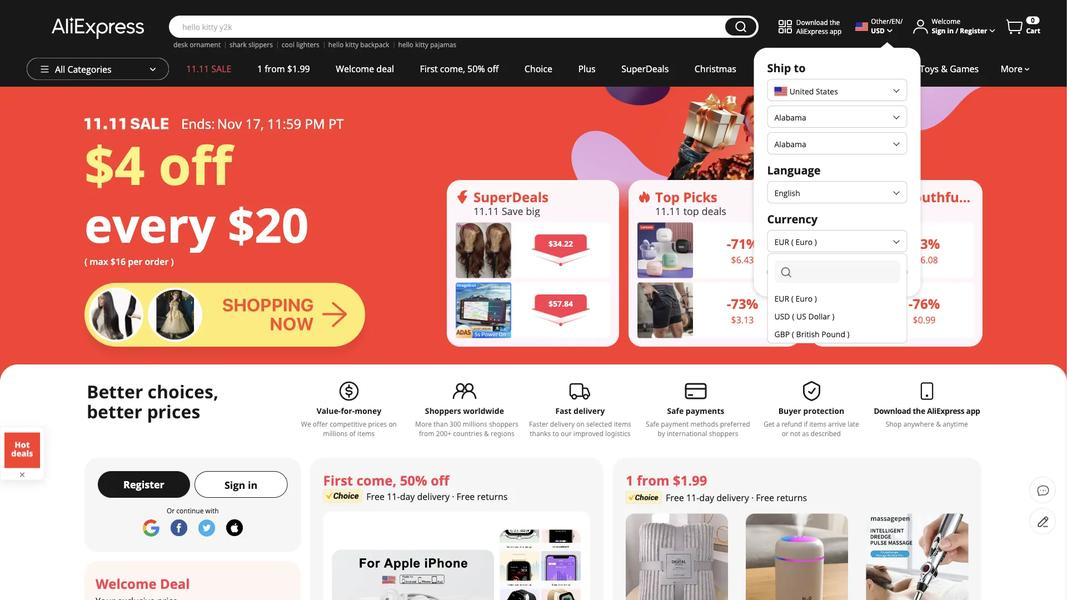 Task type: vqa. For each thing, say whether or not it's contained in the screenshot.
very nice ( 5 )
no



Task type: locate. For each thing, give the bounding box(es) containing it.
come,
[[440, 63, 466, 75], [357, 472, 397, 490]]

0 horizontal spatial icon image
[[456, 190, 469, 204]]

1 horizontal spatial register
[[961, 26, 988, 35]]

0 vertical spatial save
[[502, 204, 524, 218]]

/
[[901, 17, 904, 26], [956, 26, 959, 35]]

choice image
[[323, 490, 362, 503]]

1 horizontal spatial 1 from $1.99
[[626, 472, 708, 490]]

per
[[128, 256, 143, 268]]

us
[[797, 311, 807, 322]]

free 11-day delivery · free returns
[[367, 491, 508, 503], [666, 492, 808, 504]]

app
[[830, 26, 842, 35]]

1 vertical spatial in
[[248, 479, 258, 492]]

backpack
[[361, 40, 390, 49]]

1 horizontal spatial superdeals
[[622, 63, 669, 75]]

1 eur ( euro ) from the top
[[775, 237, 818, 247]]

cool
[[282, 40, 295, 49]]

returns
[[478, 491, 508, 503], [777, 492, 808, 504]]

hello kitty backpack
[[329, 40, 390, 49]]

11.11 left top
[[656, 204, 681, 218]]

big
[[526, 204, 541, 218]]

1 horizontal spatial 11-
[[687, 492, 700, 504]]

·
[[452, 491, 455, 503], [752, 492, 754, 504]]

0 vertical spatial eur
[[775, 237, 790, 247]]

1 from $1.99 link
[[245, 58, 323, 80]]

0 horizontal spatial 11-
[[387, 491, 400, 503]]

alabama up language
[[775, 139, 807, 149]]

2 horizontal spatial icon image
[[820, 190, 833, 204]]

( right the gbp
[[793, 329, 795, 340]]

2 alabama from the top
[[775, 139, 807, 149]]

- inside -63% $26.08
[[909, 235, 914, 253]]

- inside '-71% $6.43'
[[727, 235, 732, 253]]

1 eur from the top
[[775, 237, 790, 247]]

- inside the -76% $0.99
[[909, 295, 914, 313]]

1 vertical spatial first come, 50% off
[[323, 472, 450, 490]]

0 vertical spatial come,
[[440, 63, 466, 75]]

icon image
[[456, 190, 469, 204], [638, 190, 651, 204], [820, 190, 833, 204]]

first come, 50% off inside first come, 50% off link
[[420, 63, 499, 75]]

1 vertical spatial alabama
[[775, 139, 807, 149]]

desk
[[174, 40, 188, 49]]

1 vertical spatial euro
[[796, 293, 813, 304]]

0 vertical spatial off
[[488, 63, 499, 75]]

save left big
[[502, 204, 524, 218]]

0 horizontal spatial register
[[123, 478, 165, 492]]

$57.84 link
[[456, 283, 611, 338]]

welcome left deal
[[96, 575, 157, 593]]

confident
[[838, 188, 903, 206]]

hello kitty y2k text field
[[177, 21, 720, 32]]

( left max
[[85, 256, 87, 268]]

0 horizontal spatial first
[[323, 472, 353, 490]]

2 horizontal spatial welcome
[[933, 17, 961, 26]]

hello kitty pajamas
[[398, 40, 457, 49]]

euro up usd ( us dollar )
[[796, 293, 813, 304]]

/ right other/
[[901, 17, 904, 26]]

( up usd ( us dollar )
[[792, 293, 794, 304]]

) inside every $20 ( max $16 per order )
[[171, 256, 174, 268]]

euro
[[796, 237, 813, 247], [796, 293, 813, 304]]

0 vertical spatial 50%
[[468, 63, 485, 75]]

with
[[206, 506, 219, 516]]

-76% $0.99
[[909, 295, 941, 326]]

0 horizontal spatial in
[[248, 479, 258, 492]]

11.11
[[186, 63, 209, 75], [474, 204, 499, 218], [656, 204, 681, 218]]

welcome for welcome
[[933, 17, 961, 26]]

1 horizontal spatial hello
[[398, 40, 414, 49]]

usd left en
[[872, 26, 885, 35]]

top
[[656, 188, 680, 206]]

eur down currency
[[775, 237, 790, 247]]

) up dollar
[[815, 293, 818, 304]]

sign
[[933, 26, 946, 35], [225, 479, 246, 492]]

)
[[815, 237, 818, 247], [171, 256, 174, 268], [815, 293, 818, 304], [833, 311, 835, 322], [848, 329, 850, 340]]

or continue with
[[167, 506, 219, 516]]

2 icon image from the left
[[638, 190, 651, 204]]

0 horizontal spatial returns
[[478, 491, 508, 503]]

0 vertical spatial sign
[[933, 26, 946, 35]]

hello kitty backpack link
[[329, 40, 390, 49]]

product image image
[[456, 223, 512, 278], [638, 223, 694, 278], [827, 223, 869, 278], [456, 283, 512, 338], [638, 283, 694, 338], [827, 283, 869, 338]]

1 horizontal spatial kitty
[[415, 40, 429, 49]]

1 horizontal spatial in
[[948, 26, 955, 35]]

pop picture image
[[4, 433, 40, 469]]

0 vertical spatial euro
[[796, 237, 813, 247]]

0 horizontal spatial delivery
[[417, 491, 450, 503]]

1 vertical spatial 50%
[[400, 472, 428, 490]]

superdeals link
[[609, 58, 682, 80]]

11- for $1.99
[[687, 492, 700, 504]]

save up dollar
[[828, 266, 848, 278]]

11.11 left big
[[474, 204, 499, 218]]

hello right lighters
[[329, 40, 344, 49]]

more
[[1001, 63, 1023, 75]]

$1.99
[[287, 63, 310, 75], [674, 472, 708, 490]]

0 horizontal spatial welcome
[[96, 575, 157, 593]]

eur ( euro ) up the "us"
[[775, 293, 818, 304]]

0 horizontal spatial sign
[[225, 479, 246, 492]]

0 horizontal spatial kitty
[[346, 40, 359, 49]]

$1.99 inside 1 from $1.99 link
[[287, 63, 310, 75]]

top picks
[[656, 188, 718, 206]]

None button
[[726, 18, 757, 36]]

11.11 sale link
[[174, 58, 245, 80]]

1 vertical spatial from
[[637, 472, 670, 490]]

$20
[[228, 192, 309, 257]]

kitty left pajamas
[[415, 40, 429, 49]]

/ for en
[[901, 17, 904, 26]]

) right order
[[171, 256, 174, 268]]

usd ( us dollar )
[[775, 311, 835, 322]]

1 vertical spatial sign
[[225, 479, 246, 492]]

0 vertical spatial 1
[[257, 63, 263, 75]]

0 horizontal spatial superdeals
[[474, 188, 549, 206]]

0 horizontal spatial off
[[159, 128, 232, 201]]

0 horizontal spatial $1.99
[[287, 63, 310, 75]]

deal
[[377, 63, 394, 75]]

1 horizontal spatial day
[[700, 492, 715, 504]]

hello right backpack
[[398, 40, 414, 49]]

2 vertical spatial off
[[431, 472, 450, 490]]

1 vertical spatial welcome
[[336, 63, 374, 75]]

0 horizontal spatial come,
[[357, 472, 397, 490]]

1 vertical spatial eur
[[775, 293, 790, 304]]

welcome down hello kitty backpack link
[[336, 63, 374, 75]]

free
[[367, 491, 385, 503], [457, 491, 475, 503], [666, 492, 685, 504], [757, 492, 775, 504]]

1 horizontal spatial free 11-day delivery · free returns
[[666, 492, 808, 504]]

alabama down united on the top right of page
[[775, 112, 807, 123]]

1 horizontal spatial save
[[828, 266, 848, 278]]

1 horizontal spatial come,
[[440, 63, 466, 75]]

1 horizontal spatial 11.11
[[474, 204, 499, 218]]

0 horizontal spatial ·
[[452, 491, 455, 503]]

product image image for -76%
[[827, 283, 869, 338]]

1 kitty from the left
[[346, 40, 359, 49]]

0 vertical spatial superdeals
[[622, 63, 669, 75]]

0 vertical spatial usd
[[872, 26, 885, 35]]

day
[[400, 491, 415, 503], [700, 492, 715, 504]]

1 icon image from the left
[[456, 190, 469, 204]]

1 vertical spatial first
[[323, 472, 353, 490]]

2 eur ( euro ) from the top
[[775, 293, 818, 304]]

1 horizontal spatial off
[[431, 472, 450, 490]]

1 hello from the left
[[329, 40, 344, 49]]

2 kitty from the left
[[415, 40, 429, 49]]

0 vertical spatial $1.99
[[287, 63, 310, 75]]

0 vertical spatial eur ( euro )
[[775, 237, 818, 247]]

states
[[817, 86, 839, 97]]

other/ en /
[[872, 17, 904, 26]]

gbp ( british pound )
[[775, 329, 850, 340]]

download
[[797, 17, 829, 27]]

- for 76%
[[909, 295, 914, 313]]

2 hello from the left
[[398, 40, 414, 49]]

1 horizontal spatial icon image
[[638, 190, 651, 204]]

0 horizontal spatial hello
[[329, 40, 344, 49]]

0 vertical spatial 1 from $1.99
[[257, 63, 310, 75]]

11-
[[387, 491, 400, 503], [687, 492, 700, 504]]

delivery for 50%
[[417, 491, 450, 503]]

0 horizontal spatial 11.11
[[186, 63, 209, 75]]

) right pound
[[848, 329, 850, 340]]

dollar
[[809, 311, 831, 322]]

welcome up '&' at the right of the page
[[933, 17, 961, 26]]

/ up games
[[956, 26, 959, 35]]

other/
[[872, 17, 892, 26]]

1 euro from the top
[[796, 237, 813, 247]]

christmas
[[695, 63, 737, 75]]

- for 63%
[[909, 235, 914, 253]]

1 vertical spatial superdeals
[[474, 188, 549, 206]]

language
[[768, 162, 821, 178]]

1 horizontal spatial returns
[[777, 492, 808, 504]]

eur up usd ( us dollar )
[[775, 293, 790, 304]]

1 vertical spatial come,
[[357, 472, 397, 490]]

cool lighters
[[282, 40, 320, 49]]

/ for in
[[956, 26, 959, 35]]

1 from $1.99
[[257, 63, 310, 75], [626, 472, 708, 490]]

1 vertical spatial off
[[159, 128, 232, 201]]

1 horizontal spatial welcome
[[336, 63, 374, 75]]

english
[[775, 188, 801, 198]]

icon image for top picks
[[638, 190, 651, 204]]

welcome deal link
[[85, 562, 301, 601]]

ends:
[[181, 115, 215, 133]]

hello
[[329, 40, 344, 49], [398, 40, 414, 49]]

-73% $3.13
[[727, 295, 759, 326]]

gbp
[[775, 329, 791, 340]]

0 vertical spatial in
[[948, 26, 955, 35]]

welcome deal
[[336, 63, 394, 75]]

1 horizontal spatial sign
[[933, 26, 946, 35]]

11:59
[[268, 115, 302, 133]]

11.11 left sale
[[186, 63, 209, 75]]

0 horizontal spatial /
[[901, 17, 904, 26]]

1 vertical spatial $1.99
[[674, 472, 708, 490]]

1 horizontal spatial delivery
[[717, 492, 750, 504]]

50%
[[468, 63, 485, 75], [400, 472, 428, 490]]

2 eur from the top
[[775, 293, 790, 304]]

plus
[[579, 63, 596, 75]]

1 vertical spatial 1
[[626, 472, 634, 490]]

0 vertical spatial first come, 50% off
[[420, 63, 499, 75]]

sign for sign in / register
[[933, 26, 946, 35]]

picks
[[684, 188, 718, 206]]

euro down currency
[[796, 237, 813, 247]]

None field
[[775, 261, 901, 283]]

0 vertical spatial alabama
[[775, 112, 807, 123]]

slippers
[[249, 40, 273, 49]]

0 horizontal spatial day
[[400, 491, 415, 503]]

save
[[502, 204, 524, 218], [828, 266, 848, 278]]

eur ( euro ) down currency
[[775, 237, 818, 247]]

usd up the gbp
[[775, 311, 791, 322]]

toys & games
[[921, 63, 980, 75]]

nov
[[217, 115, 242, 133]]

welcome inside welcome deal link
[[96, 575, 157, 593]]

2 horizontal spatial 11.11
[[656, 204, 681, 218]]

welcome deal link
[[323, 58, 407, 80]]

usd
[[872, 26, 885, 35], [775, 311, 791, 322]]

1 vertical spatial usd
[[775, 311, 791, 322]]

day for $1.99
[[700, 492, 715, 504]]

first come, 50% off
[[420, 63, 499, 75], [323, 472, 450, 490]]

1 vertical spatial eur ( euro )
[[775, 293, 818, 304]]

1 horizontal spatial /
[[956, 26, 959, 35]]

0 vertical spatial from
[[265, 63, 285, 75]]

1 horizontal spatial ·
[[752, 492, 754, 504]]

0 horizontal spatial free 11-day delivery · free returns
[[367, 491, 508, 503]]

- inside '-73% $3.13'
[[727, 295, 732, 313]]

electronic acupuncture pen acupuncture point pen acupuncture point pen meridian energy meridian pen massage pen acupuncture acup image
[[867, 514, 969, 601]]

1 horizontal spatial usd
[[872, 26, 885, 35]]

2 vertical spatial welcome
[[96, 575, 157, 593]]

free 11-day delivery · free returns for 50%
[[367, 491, 508, 503]]

kitty left backpack
[[346, 40, 359, 49]]

welcome inside welcome deal link
[[336, 63, 374, 75]]

0 horizontal spatial usd
[[775, 311, 791, 322]]

in
[[948, 26, 955, 35], [248, 479, 258, 492]]

0 vertical spatial welcome
[[933, 17, 961, 26]]

continue
[[177, 506, 204, 516]]

$16
[[111, 256, 126, 268]]

0 horizontal spatial 1
[[257, 63, 263, 75]]

confident youthful styles
[[838, 188, 1006, 206]]

1 horizontal spatial first
[[420, 63, 438, 75]]

all categories
[[55, 63, 112, 75]]

1
[[257, 63, 263, 75], [626, 472, 634, 490]]

11.11 top deals
[[656, 204, 727, 218]]

3 icon image from the left
[[820, 190, 833, 204]]



Task type: describe. For each thing, give the bounding box(es) containing it.
1 horizontal spatial 1
[[626, 472, 634, 490]]

usd for usd ( us dollar )
[[775, 311, 791, 322]]

categories
[[68, 63, 112, 75]]

delivery for $1.99
[[717, 492, 750, 504]]

returns for 1 from $1.99
[[777, 492, 808, 504]]

usb cool mist sprayer portable 300ml electric air humidifier aroma oil diffuser with colorful night light for home car image
[[747, 514, 849, 601]]

product image image for -73%
[[638, 283, 694, 338]]

all
[[55, 63, 65, 75]]

pt
[[329, 115, 344, 133]]

0 horizontal spatial save
[[502, 204, 524, 218]]

-63% $26.08
[[909, 235, 941, 266]]

day for 50%
[[400, 491, 415, 503]]

17,
[[246, 115, 264, 133]]

11- for 50%
[[387, 491, 400, 503]]

11.11 for superdeals
[[474, 204, 499, 218]]

) right dollar
[[833, 311, 835, 322]]

$0.99
[[914, 314, 936, 326]]

youthful
[[907, 188, 964, 206]]

or
[[167, 506, 175, 516]]

0 vertical spatial register
[[961, 26, 988, 35]]

$4
[[85, 128, 145, 201]]

usd for usd
[[872, 26, 885, 35]]

0 horizontal spatial from
[[265, 63, 285, 75]]

furniture link
[[750, 58, 814, 80]]

choice
[[525, 63, 553, 75]]

1 horizontal spatial from
[[637, 472, 670, 490]]

hello kitty pajamas link
[[398, 40, 457, 49]]

- for 73%
[[727, 295, 732, 313]]

1 horizontal spatial $1.99
[[674, 472, 708, 490]]

2023 smart watch android phone 1.44'' inch color screen bluetooth call blood oxygen/pressure monitoring smart watch women men image
[[500, 530, 581, 601]]

in for sign in
[[248, 479, 258, 492]]

ends: nov 17, 11:59 pm pt
[[181, 115, 344, 133]]

cart
[[1027, 26, 1041, 35]]

shark
[[230, 40, 247, 49]]

1 vertical spatial save
[[828, 266, 848, 278]]

( left the "us"
[[793, 311, 795, 322]]

welcome deal
[[96, 575, 190, 593]]

aliexpress
[[797, 26, 829, 35]]

1 alabama from the top
[[775, 112, 807, 123]]

lighters
[[297, 40, 320, 49]]

pm
[[305, 115, 325, 133]]

currency
[[768, 211, 818, 227]]

games
[[951, 63, 980, 75]]

close image
[[18, 471, 27, 480]]

0
[[1032, 16, 1036, 25]]

kitty for backpack
[[346, 40, 359, 49]]

$34.22
[[549, 239, 573, 249]]

plus link
[[566, 58, 609, 80]]

ornament
[[190, 40, 221, 49]]

choice link
[[512, 58, 566, 80]]

returns for first come, 50% off
[[478, 491, 508, 503]]

first come, 50% off link
[[407, 58, 512, 80]]

$34.22 link
[[456, 223, 611, 278]]

71%
[[732, 235, 759, 253]]

2 horizontal spatial off
[[488, 63, 499, 75]]

kitty for pajamas
[[415, 40, 429, 49]]

icon image for confident youthful styles
[[820, 190, 833, 204]]

deal
[[160, 575, 190, 593]]

united
[[790, 86, 815, 97]]

in for sign in / register
[[948, 26, 955, 35]]

pound
[[822, 329, 846, 340]]

british
[[797, 329, 820, 340]]

1 horizontal spatial 50%
[[468, 63, 485, 75]]

en
[[892, 17, 901, 26]]

shark slippers link
[[230, 40, 273, 49]]

sign in / register
[[933, 26, 988, 35]]

product image image for -63%
[[827, 223, 869, 278]]

furniture
[[763, 63, 802, 75]]

welcome for welcome deal
[[336, 63, 374, 75]]

63%
[[914, 235, 941, 253]]

- for 71%
[[727, 235, 732, 253]]

product image image for -71%
[[638, 223, 694, 278]]

$6.43
[[732, 254, 754, 266]]

united states
[[790, 86, 839, 97]]

2 euro from the top
[[796, 293, 813, 304]]

· for 1 from $1.99
[[752, 492, 754, 504]]

top
[[684, 204, 700, 218]]

$57.84
[[549, 299, 573, 309]]

max
[[90, 256, 108, 268]]

73%
[[732, 295, 759, 313]]

0 horizontal spatial 50%
[[400, 472, 428, 490]]

$3.13
[[732, 314, 754, 326]]

toys & games link
[[908, 58, 993, 80]]

( inside every $20 ( max $16 per order )
[[85, 256, 87, 268]]

0 cart
[[1027, 16, 1041, 35]]

sign for sign in
[[225, 479, 246, 492]]

toys
[[921, 63, 940, 75]]

download the aliexpress app
[[797, 17, 842, 35]]

christmas link
[[682, 58, 750, 80]]

70x100cm milk velvet blanket, bed sheet, blanket, single dormitory, student coral velvet air conditioning, nap blanket, sofa image
[[626, 514, 729, 601]]

· for first come, 50% off
[[452, 491, 455, 503]]

1 vertical spatial register
[[123, 478, 165, 492]]

&
[[942, 63, 948, 75]]

cool lighters link
[[282, 40, 320, 49]]

11.11 save big
[[474, 204, 541, 218]]

0 horizontal spatial 1 from $1.99
[[257, 63, 310, 75]]

order
[[145, 256, 169, 268]]

desk ornament
[[174, 40, 221, 49]]

hello for hello kitty backpack
[[329, 40, 344, 49]]

76%
[[914, 295, 941, 313]]

hello for hello kitty pajamas
[[398, 40, 414, 49]]

free 11-day delivery · free returns for $1.99
[[666, 492, 808, 504]]

) down currency
[[815, 237, 818, 247]]

pajamas
[[430, 40, 457, 49]]

the
[[830, 17, 841, 27]]

0 vertical spatial first
[[420, 63, 438, 75]]

1 vertical spatial 1 from $1.99
[[626, 472, 708, 490]]

( down currency
[[792, 237, 794, 247]]

deals
[[702, 204, 727, 218]]

icon image for superdeals
[[456, 190, 469, 204]]

11.11 sale
[[186, 63, 232, 75]]

11.11 for top picks
[[656, 204, 681, 218]]

shark slippers
[[230, 40, 273, 49]]

welcome for welcome deal
[[96, 575, 157, 593]]

sale
[[212, 63, 232, 75]]

$4 off
[[85, 128, 232, 201]]

desk ornament link
[[174, 40, 221, 49]]



